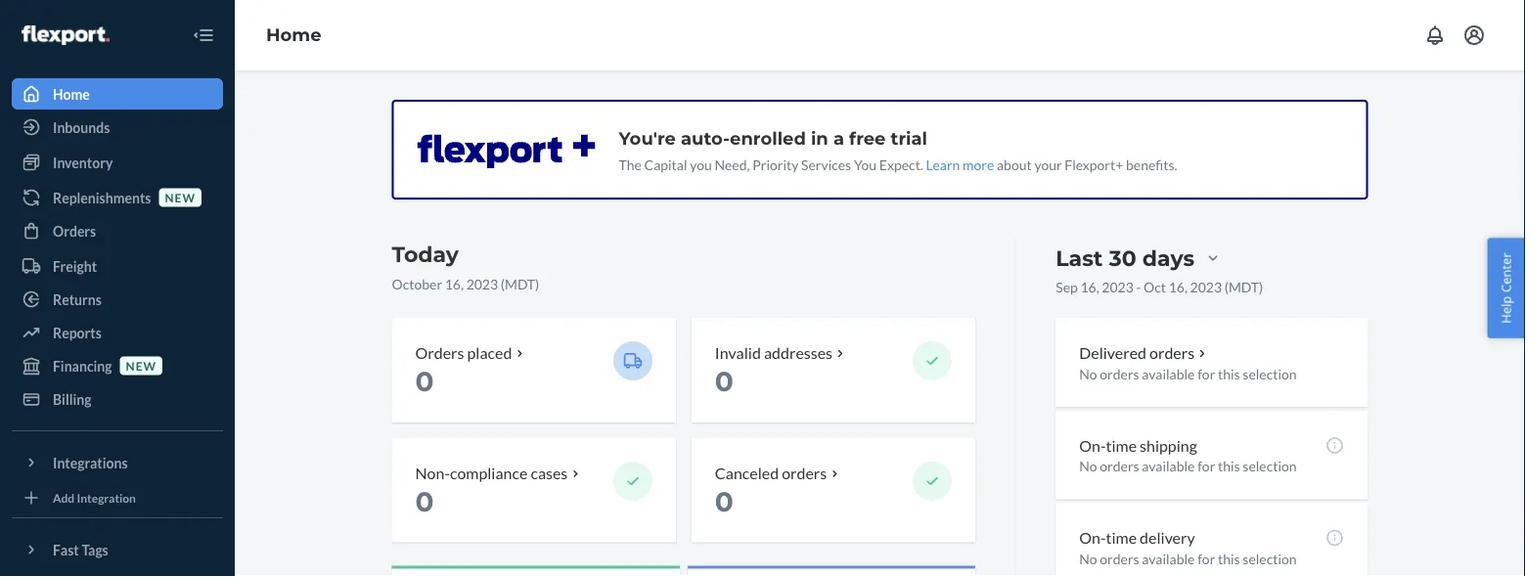 Task type: describe. For each thing, give the bounding box(es) containing it.
1 horizontal spatial (
[[1225, 278, 1229, 295]]

more
[[963, 156, 994, 173]]

delivered
[[1079, 343, 1147, 362]]

priority
[[753, 156, 799, 173]]

tags
[[82, 542, 108, 558]]

orders link
[[12, 215, 223, 247]]

enrolled
[[730, 127, 806, 149]]

) inside today october 16, 2023 ( mdt )
[[535, 275, 539, 292]]

invalid
[[715, 343, 761, 362]]

inventory
[[53, 154, 113, 171]]

non-compliance cases
[[415, 463, 568, 482]]

canceled orders
[[715, 463, 827, 482]]

orders down on-time shipping
[[1100, 458, 1139, 475]]

open account menu image
[[1463, 23, 1486, 47]]

close navigation image
[[192, 23, 215, 47]]

selection for on-time shipping
[[1243, 458, 1297, 475]]

on-time shipping
[[1079, 436, 1197, 455]]

orders down on-time delivery
[[1100, 551, 1139, 568]]

1 horizontal spatial 2023
[[1102, 278, 1134, 295]]

integrations button
[[12, 447, 223, 478]]

freight link
[[12, 250, 223, 282]]

open notifications image
[[1424, 23, 1447, 47]]

no orders available for this selection for shipping
[[1079, 458, 1297, 475]]

1 available from the top
[[1142, 365, 1195, 382]]

a
[[833, 127, 844, 149]]

the
[[619, 156, 642, 173]]

cases
[[531, 463, 568, 482]]

on-time delivery
[[1079, 529, 1195, 548]]

auto-
[[681, 127, 730, 149]]

flexport logo image
[[22, 25, 109, 45]]

0 for non-
[[415, 485, 434, 518]]

2023 inside today october 16, 2023 ( mdt )
[[466, 275, 498, 292]]

center
[[1497, 253, 1515, 293]]

for for on-time shipping
[[1198, 458, 1215, 475]]

freight
[[53, 258, 97, 274]]

replenishments
[[53, 189, 151, 206]]

today
[[392, 241, 459, 268]]

expect.
[[879, 156, 923, 173]]

invalid addresses
[[715, 343, 833, 362]]

delivery
[[1140, 529, 1195, 548]]

inventory link
[[12, 147, 223, 178]]

mdt inside today october 16, 2023 ( mdt )
[[505, 275, 535, 292]]

addresses
[[764, 343, 833, 362]]

inbounds link
[[12, 112, 223, 143]]

days
[[1143, 245, 1195, 271]]

need,
[[715, 156, 750, 173]]

1 horizontal spatial 16,
[[1081, 278, 1099, 295]]

orders placed
[[415, 343, 512, 362]]

on- for on-time delivery
[[1079, 529, 1106, 548]]

canceled
[[715, 463, 779, 482]]

orders inside button
[[1150, 343, 1195, 362]]

non-
[[415, 463, 450, 482]]

returns link
[[12, 284, 223, 315]]

learn more link
[[926, 156, 994, 173]]

0 horizontal spatial home link
[[12, 78, 223, 110]]

on- for on-time shipping
[[1079, 436, 1106, 455]]

for for on-time delivery
[[1198, 551, 1215, 568]]

2 horizontal spatial 2023
[[1190, 278, 1222, 295]]

last 30 days
[[1056, 245, 1195, 271]]

orders for orders
[[53, 223, 96, 239]]

financing
[[53, 358, 112, 374]]

orders down delivered
[[1100, 365, 1139, 382]]

october
[[392, 275, 442, 292]]

integration
[[77, 491, 136, 505]]

shipping
[[1140, 436, 1197, 455]]

delivered orders button
[[1079, 341, 1210, 364]]

trial
[[891, 127, 928, 149]]

2 horizontal spatial 16,
[[1169, 278, 1188, 295]]



Task type: vqa. For each thing, say whether or not it's contained in the screenshot.
MDT
yes



Task type: locate. For each thing, give the bounding box(es) containing it.
home
[[266, 24, 322, 46], [53, 86, 90, 102]]

help center
[[1497, 253, 1515, 324]]

no orders available for this selection down delivery
[[1079, 551, 1297, 568]]

today october 16, 2023 ( mdt )
[[392, 241, 539, 292]]

your
[[1035, 156, 1062, 173]]

0 for orders
[[415, 365, 434, 398]]

1 no from the top
[[1079, 365, 1097, 382]]

2023
[[466, 275, 498, 292], [1102, 278, 1134, 295], [1190, 278, 1222, 295]]

you
[[854, 156, 877, 173]]

0 vertical spatial time
[[1106, 436, 1137, 455]]

inbounds
[[53, 119, 110, 136]]

no for on-time delivery
[[1079, 551, 1097, 568]]

1 vertical spatial selection
[[1243, 458, 1297, 475]]

add
[[53, 491, 75, 505]]

3 selection from the top
[[1243, 551, 1297, 568]]

no down on-time delivery
[[1079, 551, 1097, 568]]

2 no from the top
[[1079, 458, 1097, 475]]

1 no orders available for this selection from the top
[[1079, 365, 1297, 382]]

16, right the october
[[445, 275, 464, 292]]

add integration link
[[12, 486, 223, 510]]

0 vertical spatial no
[[1079, 365, 1097, 382]]

integrations
[[53, 454, 128, 471]]

reports link
[[12, 317, 223, 348]]

sep 16, 2023 - oct 16, 2023 ( mdt )
[[1056, 278, 1263, 295]]

2023 down the days
[[1190, 278, 1222, 295]]

0 down non-
[[415, 485, 434, 518]]

available down delivered orders button
[[1142, 365, 1195, 382]]

sep
[[1056, 278, 1078, 295]]

time left delivery
[[1106, 529, 1137, 548]]

mdt
[[505, 275, 535, 292], [1229, 278, 1259, 295]]

0 for invalid
[[715, 365, 734, 398]]

orders
[[1150, 343, 1195, 362], [1100, 365, 1139, 382], [1100, 458, 1139, 475], [782, 463, 827, 482], [1100, 551, 1139, 568]]

0 down canceled at the bottom of page
[[715, 485, 734, 518]]

30
[[1109, 245, 1137, 271]]

0 vertical spatial home
[[266, 24, 322, 46]]

selection for on-time delivery
[[1243, 551, 1297, 568]]

( inside today october 16, 2023 ( mdt )
[[501, 275, 505, 292]]

2 vertical spatial no
[[1079, 551, 1097, 568]]

home up inbounds
[[53, 86, 90, 102]]

3 this from the top
[[1218, 551, 1240, 568]]

available down shipping
[[1142, 458, 1195, 475]]

2023 left -
[[1102, 278, 1134, 295]]

( right oct
[[1225, 278, 1229, 295]]

orders right delivered
[[1150, 343, 1195, 362]]

available for shipping
[[1142, 458, 1195, 475]]

selection
[[1243, 365, 1297, 382], [1243, 458, 1297, 475], [1243, 551, 1297, 568]]

0 vertical spatial available
[[1142, 365, 1195, 382]]

16,
[[445, 275, 464, 292], [1081, 278, 1099, 295], [1169, 278, 1188, 295]]

fast
[[53, 542, 79, 558]]

orders up freight
[[53, 223, 96, 239]]

0 horizontal spatial home
[[53, 86, 90, 102]]

1 horizontal spatial )
[[1259, 278, 1263, 295]]

2 no orders available for this selection from the top
[[1079, 458, 1297, 475]]

( up the placed
[[501, 275, 505, 292]]

home link right close navigation icon
[[266, 24, 322, 46]]

you're auto-enrolled in a free trial the capital you need, priority services you expect. learn more about your flexport+ benefits.
[[619, 127, 1178, 173]]

2 available from the top
[[1142, 458, 1195, 475]]

no orders available for this selection down shipping
[[1079, 458, 1297, 475]]

billing
[[53, 391, 91, 408]]

16, right sep
[[1081, 278, 1099, 295]]

0
[[415, 365, 434, 398], [715, 365, 734, 398], [415, 485, 434, 518], [715, 485, 734, 518]]

mdt right oct
[[1229, 278, 1259, 295]]

0 horizontal spatial 16,
[[445, 275, 464, 292]]

time
[[1106, 436, 1137, 455], [1106, 529, 1137, 548]]

help center button
[[1488, 238, 1525, 338]]

0 horizontal spatial orders
[[53, 223, 96, 239]]

1 horizontal spatial mdt
[[1229, 278, 1259, 295]]

fast tags
[[53, 542, 108, 558]]

2 selection from the top
[[1243, 458, 1297, 475]]

you're
[[619, 127, 676, 149]]

1 time from the top
[[1106, 436, 1137, 455]]

0 vertical spatial this
[[1218, 365, 1240, 382]]

compliance
[[450, 463, 528, 482]]

2 vertical spatial this
[[1218, 551, 1240, 568]]

new for replenishments
[[165, 190, 196, 204]]

in
[[811, 127, 829, 149]]

2 on- from the top
[[1079, 529, 1106, 548]]

this for shipping
[[1218, 458, 1240, 475]]

this
[[1218, 365, 1240, 382], [1218, 458, 1240, 475], [1218, 551, 1240, 568]]

no
[[1079, 365, 1097, 382], [1079, 458, 1097, 475], [1079, 551, 1097, 568]]

1 vertical spatial orders
[[415, 343, 464, 362]]

on- left shipping
[[1079, 436, 1106, 455]]

1 horizontal spatial home link
[[266, 24, 322, 46]]

0 vertical spatial no orders available for this selection
[[1079, 365, 1297, 382]]

1 selection from the top
[[1243, 365, 1297, 382]]

new down reports link
[[126, 359, 157, 373]]

0 down invalid
[[715, 365, 734, 398]]

2 vertical spatial available
[[1142, 551, 1195, 568]]

you
[[690, 156, 712, 173]]

0 vertical spatial orders
[[53, 223, 96, 239]]

0 vertical spatial home link
[[266, 24, 322, 46]]

help
[[1497, 296, 1515, 324]]

last
[[1056, 245, 1103, 271]]

0 horizontal spatial )
[[535, 275, 539, 292]]

on-
[[1079, 436, 1106, 455], [1079, 529, 1106, 548]]

0 horizontal spatial new
[[126, 359, 157, 373]]

2 this from the top
[[1218, 458, 1240, 475]]

2 vertical spatial for
[[1198, 551, 1215, 568]]

available down delivery
[[1142, 551, 1195, 568]]

16, inside today october 16, 2023 ( mdt )
[[445, 275, 464, 292]]

new up "orders" link
[[165, 190, 196, 204]]

3 for from the top
[[1198, 551, 1215, 568]]

no down delivered
[[1079, 365, 1097, 382]]

1 vertical spatial home
[[53, 86, 90, 102]]

1 vertical spatial no
[[1079, 458, 1097, 475]]

1 vertical spatial home link
[[12, 78, 223, 110]]

time for shipping
[[1106, 436, 1137, 455]]

orders right canceled at the bottom of page
[[782, 463, 827, 482]]

3 no orders available for this selection from the top
[[1079, 551, 1297, 568]]

available for delivery
[[1142, 551, 1195, 568]]

16, right oct
[[1169, 278, 1188, 295]]

oct
[[1144, 278, 1166, 295]]

1 horizontal spatial orders
[[415, 343, 464, 362]]

1 vertical spatial for
[[1198, 458, 1215, 475]]

0 for canceled
[[715, 485, 734, 518]]

capital
[[644, 156, 687, 173]]

no orders available for this selection
[[1079, 365, 1297, 382], [1079, 458, 1297, 475], [1079, 551, 1297, 568]]

0 down orders placed
[[415, 365, 434, 398]]

1 vertical spatial no orders available for this selection
[[1079, 458, 1297, 475]]

1 vertical spatial time
[[1106, 529, 1137, 548]]

)
[[535, 275, 539, 292], [1259, 278, 1263, 295]]

0 vertical spatial new
[[165, 190, 196, 204]]

delivered orders
[[1079, 343, 1195, 362]]

0 horizontal spatial mdt
[[505, 275, 535, 292]]

no down on-time shipping
[[1079, 458, 1097, 475]]

-
[[1136, 278, 1141, 295]]

benefits.
[[1126, 156, 1178, 173]]

2 time from the top
[[1106, 529, 1137, 548]]

new
[[165, 190, 196, 204], [126, 359, 157, 373]]

home link
[[266, 24, 322, 46], [12, 78, 223, 110]]

2 vertical spatial selection
[[1243, 551, 1297, 568]]

2 vertical spatial no orders available for this selection
[[1079, 551, 1297, 568]]

no orders available for this selection down delivered orders button
[[1079, 365, 1297, 382]]

flexport+
[[1065, 156, 1123, 173]]

2 for from the top
[[1198, 458, 1215, 475]]

add integration
[[53, 491, 136, 505]]

1 vertical spatial new
[[126, 359, 157, 373]]

new for financing
[[126, 359, 157, 373]]

home link up inbounds link
[[12, 78, 223, 110]]

placed
[[467, 343, 512, 362]]

0 vertical spatial selection
[[1243, 365, 1297, 382]]

3 no from the top
[[1079, 551, 1097, 568]]

3 available from the top
[[1142, 551, 1195, 568]]

0 horizontal spatial 2023
[[466, 275, 498, 292]]

0 vertical spatial on-
[[1079, 436, 1106, 455]]

services
[[801, 156, 851, 173]]

1 horizontal spatial home
[[266, 24, 322, 46]]

orders left the placed
[[415, 343, 464, 362]]

time left shipping
[[1106, 436, 1137, 455]]

on- left delivery
[[1079, 529, 1106, 548]]

0 vertical spatial for
[[1198, 365, 1215, 382]]

orders
[[53, 223, 96, 239], [415, 343, 464, 362]]

1 this from the top
[[1218, 365, 1240, 382]]

about
[[997, 156, 1032, 173]]

orders for orders placed
[[415, 343, 464, 362]]

time for delivery
[[1106, 529, 1137, 548]]

1 vertical spatial on-
[[1079, 529, 1106, 548]]

free
[[849, 127, 886, 149]]

this for delivery
[[1218, 551, 1240, 568]]

no for on-time shipping
[[1079, 458, 1097, 475]]

mdt up the placed
[[505, 275, 535, 292]]

returns
[[53, 291, 102, 308]]

for
[[1198, 365, 1215, 382], [1198, 458, 1215, 475], [1198, 551, 1215, 568]]

home right close navigation icon
[[266, 24, 322, 46]]

0 horizontal spatial (
[[501, 275, 505, 292]]

1 horizontal spatial new
[[165, 190, 196, 204]]

(
[[501, 275, 505, 292], [1225, 278, 1229, 295]]

2023 right the october
[[466, 275, 498, 292]]

1 for from the top
[[1198, 365, 1215, 382]]

1 vertical spatial this
[[1218, 458, 1240, 475]]

1 on- from the top
[[1079, 436, 1106, 455]]

learn
[[926, 156, 960, 173]]

available
[[1142, 365, 1195, 382], [1142, 458, 1195, 475], [1142, 551, 1195, 568]]

reports
[[53, 324, 102, 341]]

billing link
[[12, 384, 223, 415]]

no orders available for this selection for delivery
[[1079, 551, 1297, 568]]

1 vertical spatial available
[[1142, 458, 1195, 475]]

fast tags button
[[12, 534, 223, 566]]



